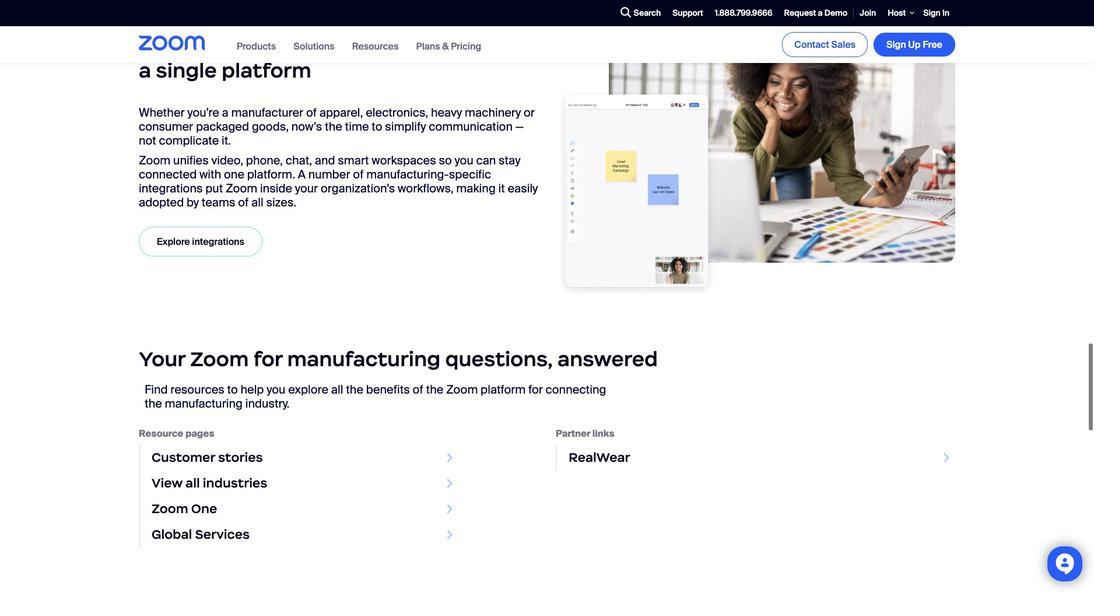 Task type: vqa. For each thing, say whether or not it's contained in the screenshot.
Data inside Data Transfer Impact Assessment for Meetings/Webinar/Chat
no



Task type: describe. For each thing, give the bounding box(es) containing it.
industries
[[203, 476, 268, 491]]

platform inside find resources to help you explore all the benefits of the zoom platform for connecting the manufacturing industry.
[[481, 382, 526, 397]]

request a demo link
[[779, 0, 854, 26]]

electronics,
[[366, 105, 429, 120]]

resource pages
[[139, 428, 214, 440]]

complicate
[[159, 133, 219, 148]]

services
[[195, 527, 250, 543]]

questions,
[[446, 347, 553, 373]]

sign for sign up free
[[887, 38, 907, 51]]

connecting
[[546, 382, 607, 397]]

it
[[499, 181, 505, 196]]

sizes.
[[266, 195, 297, 210]]

explore integrations
[[157, 236, 245, 248]]

find
[[145, 382, 168, 397]]

free
[[923, 38, 943, 51]]

manufacturer
[[231, 105, 304, 120]]

1 vertical spatial integrations
[[192, 236, 245, 248]]

contact
[[795, 38, 830, 51]]

realwear
[[569, 450, 631, 466]]

help
[[241, 382, 264, 397]]

zoom up resources
[[190, 347, 249, 373]]

realwear link
[[556, 445, 956, 471]]

support link
[[667, 0, 710, 26]]

request a demo
[[785, 7, 848, 18]]

the left benefits
[[346, 382, 364, 397]]

unifies
[[173, 153, 209, 168]]

manufacturing solutions that drive effectiveness and efficiency image
[[556, 0, 956, 299]]

customer
[[152, 450, 215, 466]]

the inside "whether you're a manufacturer of apparel, electronics, heavy machinery or consumer packaged goods, now's the time to simplify communication — not complicate it. zoom unifies video, phone, chat, and smart workspaces so you can stay connected with one platform. a number of manufacturing-specific integrations put zoom inside your organization's workflows, making it easily adopted by teams of all sizes."
[[325, 119, 343, 134]]

of right number
[[353, 167, 364, 182]]

specific
[[449, 167, 492, 182]]

sign in
[[924, 7, 950, 18]]

inside
[[260, 181, 292, 196]]

industry.
[[246, 396, 290, 411]]

global services link
[[139, 522, 459, 548]]

you inside "whether you're a manufacturer of apparel, electronics, heavy machinery or consumer packaged goods, now's the time to simplify communication — not complicate it. zoom unifies video, phone, chat, and smart workspaces so you can stay connected with one platform. a number of manufacturing-specific integrations put zoom inside your organization's workflows, making it easily adopted by teams of all sizes."
[[455, 153, 474, 168]]

your
[[295, 181, 318, 196]]

one
[[224, 167, 245, 182]]

search image
[[621, 7, 631, 18]]

zoom one link
[[139, 497, 459, 522]]

to inside find resources to help you explore all the benefits of the zoom platform for connecting the manufacturing industry.
[[227, 382, 238, 397]]

or
[[524, 105, 535, 120]]

easily
[[508, 181, 538, 196]]

products button
[[237, 40, 276, 52]]

join
[[860, 7, 877, 18]]

pages
[[186, 428, 214, 440]]

0 vertical spatial manufacturing
[[287, 347, 441, 373]]

of left apparel,
[[306, 105, 317, 120]]

benefits
[[366, 382, 410, 397]]

answered
[[558, 347, 658, 373]]

apparel,
[[320, 105, 363, 120]]

sign up free
[[887, 38, 943, 51]]

sign up free link
[[874, 33, 956, 57]]

contact sales
[[795, 38, 856, 51]]

sign for sign in
[[924, 7, 941, 18]]

contact sales link
[[783, 32, 868, 57]]

view all industries link
[[139, 471, 459, 497]]

request
[[785, 7, 817, 18]]

communication
[[429, 119, 513, 134]]

search image
[[621, 7, 631, 18]]

host
[[888, 8, 907, 18]]

global services
[[152, 527, 250, 543]]

zoom inside find resources to help you explore all the benefits of the zoom platform for connecting the manufacturing industry.
[[447, 382, 478, 397]]

whether
[[139, 105, 185, 120]]

now's
[[292, 119, 322, 134]]

—
[[516, 119, 524, 134]]

the right benefits
[[426, 382, 444, 397]]

seamless, uninterrupted workflows on a single platform
[[139, 36, 532, 84]]

resources
[[171, 382, 225, 397]]

packaged
[[196, 119, 249, 134]]

video,
[[212, 153, 243, 168]]

pricing
[[451, 40, 482, 52]]

resource
[[139, 428, 184, 440]]

organization's
[[321, 181, 395, 196]]

can
[[477, 153, 496, 168]]

partner
[[556, 428, 591, 440]]

partner links
[[556, 428, 615, 440]]

by
[[187, 195, 199, 210]]

a inside "whether you're a manufacturer of apparel, electronics, heavy machinery or consumer packaged goods, now's the time to simplify communication — not complicate it. zoom unifies video, phone, chat, and smart workspaces so you can stay connected with one platform. a number of manufacturing-specific integrations put zoom inside your organization's workflows, making it easily adopted by teams of all sizes."
[[222, 105, 229, 120]]

zoom logo image
[[139, 35, 205, 51]]



Task type: locate. For each thing, give the bounding box(es) containing it.
a right the you're
[[222, 105, 229, 120]]

platform down questions,
[[481, 382, 526, 397]]

integrations down teams
[[192, 236, 245, 248]]

manufacturing inside find resources to help you explore all the benefits of the zoom platform for connecting the manufacturing industry.
[[165, 396, 243, 411]]

sign
[[924, 7, 941, 18], [887, 38, 907, 51]]

you right so
[[455, 153, 474, 168]]

explore integrations link
[[139, 227, 263, 257]]

view all industries
[[152, 476, 268, 491]]

0 horizontal spatial platform
[[222, 58, 312, 84]]

zoom up global
[[152, 501, 188, 517]]

for
[[254, 347, 283, 373], [529, 382, 543, 397]]

1 vertical spatial manufacturing
[[165, 396, 243, 411]]

you
[[455, 153, 474, 168], [267, 382, 286, 397]]

explore
[[288, 382, 329, 397]]

simplify
[[385, 119, 426, 134]]

zoom down questions,
[[447, 382, 478, 397]]

all inside "whether you're a manufacturer of apparel, electronics, heavy machinery or consumer packaged goods, now's the time to simplify communication — not complicate it. zoom unifies video, phone, chat, and smart workspaces so you can stay connected with one platform. a number of manufacturing-specific integrations put zoom inside your organization's workflows, making it easily adopted by teams of all sizes."
[[252, 195, 264, 210]]

explore
[[157, 236, 190, 248]]

platform down products
[[222, 58, 312, 84]]

manufacturing-
[[367, 167, 449, 182]]

single
[[156, 58, 217, 84]]

integrations inside "whether you're a manufacturer of apparel, electronics, heavy machinery or consumer packaged goods, now's the time to simplify communication — not complicate it. zoom unifies video, phone, chat, and smart workspaces so you can stay connected with one platform. a number of manufacturing-specific integrations put zoom inside your organization's workflows, making it easily adopted by teams of all sizes."
[[139, 181, 203, 196]]

whether you're a manufacturer of apparel, electronics, heavy machinery or consumer packaged goods, now's the time to simplify communication — not complicate it. zoom unifies video, phone, chat, and smart workspaces so you can stay connected with one platform. a number of manufacturing-specific integrations put zoom inside your organization's workflows, making it easily adopted by teams of all sizes.
[[139, 105, 538, 210]]

to right time
[[372, 119, 383, 134]]

1 horizontal spatial for
[[529, 382, 543, 397]]

of
[[306, 105, 317, 120], [353, 167, 364, 182], [238, 195, 249, 210], [413, 382, 424, 397]]

for up help
[[254, 347, 283, 373]]

search
[[634, 8, 661, 18]]

of right benefits
[[413, 382, 424, 397]]

view
[[152, 476, 183, 491]]

in
[[943, 7, 950, 18]]

2 horizontal spatial a
[[819, 7, 823, 18]]

sign left in at the top
[[924, 7, 941, 18]]

platform.
[[247, 167, 295, 182]]

platform
[[222, 58, 312, 84], [481, 382, 526, 397]]

not
[[139, 133, 156, 148]]

links
[[593, 428, 615, 440]]

number
[[309, 167, 350, 182]]

workflows,
[[398, 181, 454, 196]]

resources button
[[352, 40, 399, 52]]

teams
[[202, 195, 235, 210]]

customer stories
[[152, 450, 263, 466]]

stay
[[499, 153, 521, 168]]

sign in link
[[918, 0, 956, 26]]

a
[[819, 7, 823, 18], [139, 58, 151, 84], [222, 105, 229, 120]]

to
[[372, 119, 383, 134], [227, 382, 238, 397]]

None search field
[[578, 4, 618, 22]]

stories
[[218, 450, 263, 466]]

1 horizontal spatial to
[[372, 119, 383, 134]]

the left time
[[325, 119, 343, 134]]

to inside "whether you're a manufacturer of apparel, electronics, heavy machinery or consumer packaged goods, now's the time to simplify communication — not complicate it. zoom unifies video, phone, chat, and smart workspaces so you can stay connected with one platform. a number of manufacturing-specific integrations put zoom inside your organization's workflows, making it easily adopted by teams of all sizes."
[[372, 119, 383, 134]]

0 horizontal spatial for
[[254, 347, 283, 373]]

you inside find resources to help you explore all the benefits of the zoom platform for connecting the manufacturing industry.
[[267, 382, 286, 397]]

for left connecting
[[529, 382, 543, 397]]

consumer
[[139, 119, 193, 134]]

solutions button
[[294, 40, 335, 52]]

find resources to help you explore all the benefits of the zoom platform for connecting the manufacturing industry.
[[145, 382, 607, 411]]

a
[[298, 167, 306, 182]]

resources
[[352, 40, 399, 52]]

1 vertical spatial a
[[139, 58, 151, 84]]

1 vertical spatial platform
[[481, 382, 526, 397]]

0 vertical spatial integrations
[[139, 181, 203, 196]]

making
[[457, 181, 496, 196]]

and
[[315, 153, 335, 168]]

up
[[909, 38, 921, 51]]

&
[[443, 40, 449, 52]]

time
[[345, 119, 369, 134]]

a left demo
[[819, 7, 823, 18]]

a down the zoom logo
[[139, 58, 151, 84]]

you're
[[188, 105, 219, 120]]

uninterrupted
[[247, 36, 392, 61]]

0 vertical spatial to
[[372, 119, 383, 134]]

you right help
[[267, 382, 286, 397]]

zoom inside 'link'
[[152, 501, 188, 517]]

zoom one
[[152, 501, 217, 517]]

global
[[152, 527, 192, 543]]

0 vertical spatial for
[[254, 347, 283, 373]]

0 horizontal spatial to
[[227, 382, 238, 397]]

0 vertical spatial sign
[[924, 7, 941, 18]]

all right view
[[186, 476, 200, 491]]

2 vertical spatial all
[[186, 476, 200, 491]]

customer stories link
[[139, 445, 459, 471]]

to left help
[[227, 382, 238, 397]]

zoom down not
[[139, 153, 171, 168]]

host button
[[883, 0, 918, 26]]

sign left up on the top of page
[[887, 38, 907, 51]]

0 horizontal spatial a
[[139, 58, 151, 84]]

1 horizontal spatial platform
[[481, 382, 526, 397]]

0 horizontal spatial manufacturing
[[165, 396, 243, 411]]

1 horizontal spatial you
[[455, 153, 474, 168]]

0 horizontal spatial all
[[186, 476, 200, 491]]

0 horizontal spatial sign
[[887, 38, 907, 51]]

manufacturing up benefits
[[287, 347, 441, 373]]

1 horizontal spatial all
[[252, 195, 264, 210]]

all
[[252, 195, 264, 210], [331, 382, 343, 397], [186, 476, 200, 491]]

manufacturing up 'pages'
[[165, 396, 243, 411]]

1 horizontal spatial a
[[222, 105, 229, 120]]

0 vertical spatial all
[[252, 195, 264, 210]]

of right teams
[[238, 195, 249, 210]]

all inside find resources to help you explore all the benefits of the zoom platform for connecting the manufacturing industry.
[[331, 382, 343, 397]]

connected
[[139, 167, 197, 182]]

zoom
[[139, 153, 171, 168], [226, 181, 257, 196], [190, 347, 249, 373], [447, 382, 478, 397], [152, 501, 188, 517]]

on
[[506, 36, 532, 61]]

1 horizontal spatial sign
[[924, 7, 941, 18]]

1.888.799.9666 link
[[710, 0, 779, 26]]

chat,
[[286, 153, 312, 168]]

1 vertical spatial sign
[[887, 38, 907, 51]]

2 horizontal spatial all
[[331, 382, 343, 397]]

demo
[[825, 7, 848, 18]]

so
[[439, 153, 452, 168]]

with
[[200, 167, 221, 182]]

manufacturing
[[287, 347, 441, 373], [165, 396, 243, 411]]

a inside seamless, uninterrupted workflows on a single platform
[[139, 58, 151, 84]]

1 horizontal spatial manufacturing
[[287, 347, 441, 373]]

phone,
[[246, 153, 283, 168]]

platform inside seamless, uninterrupted workflows on a single platform
[[222, 58, 312, 84]]

zoom right put
[[226, 181, 257, 196]]

join link
[[854, 0, 883, 26]]

smart
[[338, 153, 369, 168]]

it.
[[222, 133, 231, 148]]

1 vertical spatial you
[[267, 382, 286, 397]]

all right explore
[[331, 382, 343, 397]]

all left "sizes."
[[252, 195, 264, 210]]

0 horizontal spatial you
[[267, 382, 286, 397]]

1 vertical spatial to
[[227, 382, 238, 397]]

plans
[[416, 40, 440, 52]]

plans & pricing
[[416, 40, 482, 52]]

0 vertical spatial a
[[819, 7, 823, 18]]

adopted
[[139, 195, 184, 210]]

support
[[673, 7, 704, 18]]

integrations down unifies
[[139, 181, 203, 196]]

for inside find resources to help you explore all the benefits of the zoom platform for connecting the manufacturing industry.
[[529, 382, 543, 397]]

seamless,
[[139, 36, 242, 61]]

sales
[[832, 38, 856, 51]]

workspaces
[[372, 153, 436, 168]]

1 vertical spatial all
[[331, 382, 343, 397]]

1 vertical spatial for
[[529, 382, 543, 397]]

2 vertical spatial a
[[222, 105, 229, 120]]

0 vertical spatial you
[[455, 153, 474, 168]]

0 vertical spatial platform
[[222, 58, 312, 84]]

your
[[139, 347, 186, 373]]

of inside find resources to help you explore all the benefits of the zoom platform for connecting the manufacturing industry.
[[413, 382, 424, 397]]

the up the "resource"
[[145, 396, 162, 411]]



